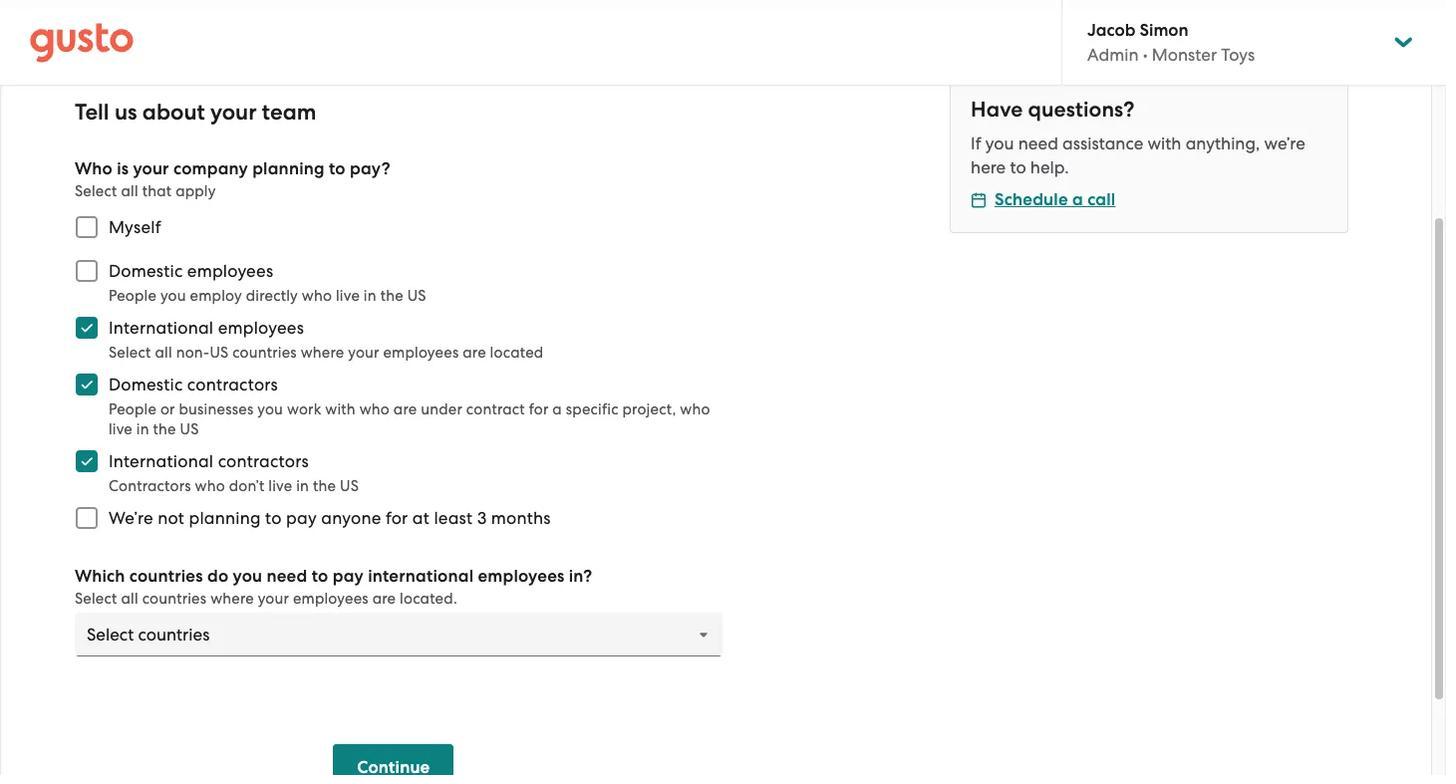 Task type: vqa. For each thing, say whether or not it's contained in the screenshot.
the new
no



Task type: locate. For each thing, give the bounding box(es) containing it.
located
[[490, 344, 544, 362]]

people for domestic contractors
[[109, 401, 157, 419]]

need inside if you need assistance with anything, we're here to help.
[[1018, 134, 1058, 153]]

2 horizontal spatial live
[[336, 287, 360, 305]]

you
[[985, 134, 1014, 153], [160, 287, 186, 305], [257, 401, 283, 419], [233, 566, 262, 587]]

help.
[[1030, 157, 1069, 177]]

if
[[971, 134, 981, 153]]

0 vertical spatial for
[[529, 401, 549, 419]]

the up select all non-us countries where your employees are located
[[380, 287, 403, 305]]

1 vertical spatial a
[[552, 401, 562, 419]]

for left at
[[386, 508, 408, 528]]

a left specific
[[552, 401, 562, 419]]

0 horizontal spatial a
[[552, 401, 562, 419]]

all down which
[[121, 590, 138, 608]]

your down we're not planning to pay anyone for at least 3 months
[[258, 590, 289, 608]]

all left non-
[[155, 344, 172, 362]]

are left under
[[393, 401, 417, 419]]

0 vertical spatial domestic
[[109, 261, 183, 281]]

Domestic contractors checkbox
[[65, 363, 109, 407]]

contractors for international contractors
[[218, 451, 309, 471]]

0 vertical spatial a
[[1072, 189, 1083, 210]]

to left pay?
[[329, 158, 346, 179]]

1 vertical spatial where
[[210, 590, 254, 608]]

select
[[75, 182, 117, 200], [109, 344, 151, 362], [75, 590, 117, 608]]

International employees checkbox
[[65, 306, 109, 350]]

schedule
[[995, 189, 1068, 210]]

who
[[75, 158, 113, 179]]

domestic up the 'or' on the left bottom of the page
[[109, 375, 183, 395]]

2 vertical spatial in
[[296, 477, 309, 495]]

are inside 'which countries do you need to pay international employees in? select all countries where your employees are located.'
[[372, 590, 396, 608]]

1 vertical spatial international
[[109, 451, 214, 471]]

company
[[173, 158, 248, 179]]

the down the 'or' on the left bottom of the page
[[153, 421, 176, 439]]

we're not planning to pay anyone for at least 3 months
[[109, 508, 551, 528]]

specific
[[566, 401, 619, 419]]

where down do at the bottom left of the page
[[210, 590, 254, 608]]

at
[[412, 508, 430, 528]]

0 vertical spatial where
[[301, 344, 344, 362]]

myself
[[109, 217, 161, 237]]

0 vertical spatial the
[[380, 287, 403, 305]]

international up non-
[[109, 318, 214, 338]]

countries left do at the bottom left of the page
[[129, 566, 203, 587]]

2 vertical spatial all
[[121, 590, 138, 608]]

Domestic employees checkbox
[[65, 249, 109, 293]]

1 vertical spatial live
[[109, 421, 132, 439]]

to inside who is your company planning to pay? select all that apply
[[329, 158, 346, 179]]

pay
[[286, 508, 317, 528], [333, 566, 364, 587]]

least
[[434, 508, 473, 528]]

in up we're not planning to pay anyone for at least 3 months
[[296, 477, 309, 495]]

international
[[109, 318, 214, 338], [109, 451, 214, 471]]

to down we're not planning to pay anyone for at least 3 months
[[312, 566, 328, 587]]

are
[[463, 344, 486, 362], [393, 401, 417, 419], [372, 590, 396, 608]]

in up contractors
[[136, 421, 149, 439]]

contract
[[466, 401, 525, 419]]

a left call
[[1072, 189, 1083, 210]]

2 vertical spatial live
[[268, 477, 292, 495]]

domestic
[[109, 261, 183, 281], [109, 375, 183, 395]]

countries down not on the bottom left of the page
[[142, 590, 207, 608]]

international
[[368, 566, 474, 587]]

1 vertical spatial domestic
[[109, 375, 183, 395]]

0 horizontal spatial with
[[325, 401, 356, 419]]

1 vertical spatial pay
[[333, 566, 364, 587]]

your up 'that'
[[133, 158, 169, 179]]

for
[[529, 401, 549, 419], [386, 508, 408, 528]]

0 horizontal spatial live
[[109, 421, 132, 439]]

international contractors
[[109, 451, 309, 471]]

us inside people or businesses you work with who are under contract for a specific project, who live in the us
[[180, 421, 199, 439]]

about
[[142, 99, 205, 126]]

monster
[[1152, 45, 1217, 65]]

are inside people or businesses you work with who are under contract for a specific project, who live in the us
[[393, 401, 417, 419]]

call
[[1087, 189, 1116, 210]]

with inside people or businesses you work with who are under contract for a specific project, who live in the us
[[325, 401, 356, 419]]

need right do at the bottom left of the page
[[267, 566, 307, 587]]

planning
[[252, 158, 325, 179], [189, 508, 261, 528]]

work
[[287, 401, 321, 419]]

0 vertical spatial live
[[336, 287, 360, 305]]

are down international
[[372, 590, 396, 608]]

questions?
[[1028, 97, 1135, 123]]

planning down contractors who don't live in the us
[[189, 508, 261, 528]]

0 horizontal spatial in
[[136, 421, 149, 439]]

0 vertical spatial international
[[109, 318, 214, 338]]

1 vertical spatial select
[[109, 344, 151, 362]]

2 vertical spatial are
[[372, 590, 396, 608]]

1 vertical spatial in
[[136, 421, 149, 439]]

all down is
[[121, 182, 138, 200]]

0 vertical spatial select
[[75, 182, 117, 200]]

need up help.
[[1018, 134, 1058, 153]]

who right project,
[[680, 401, 710, 419]]

1 international from the top
[[109, 318, 214, 338]]

live up select all non-us countries where your employees are located
[[336, 287, 360, 305]]

with right work
[[325, 401, 356, 419]]

people for domestic employees
[[109, 287, 157, 305]]

in inside people or businesses you work with who are under contract for a specific project, who live in the us
[[136, 421, 149, 439]]

live inside people or businesses you work with who are under contract for a specific project, who live in the us
[[109, 421, 132, 439]]

a
[[1072, 189, 1083, 210], [552, 401, 562, 419]]

where
[[301, 344, 344, 362], [210, 590, 254, 608]]

0 vertical spatial need
[[1018, 134, 1058, 153]]

all inside 'which countries do you need to pay international employees in? select all countries where your employees are located.'
[[121, 590, 138, 608]]

employees
[[187, 261, 273, 281], [218, 318, 304, 338], [383, 344, 459, 362], [478, 566, 565, 587], [293, 590, 369, 608]]

your
[[210, 99, 257, 126], [133, 158, 169, 179], [348, 344, 379, 362], [258, 590, 289, 608]]

need
[[1018, 134, 1058, 153], [267, 566, 307, 587]]

1 vertical spatial need
[[267, 566, 307, 587]]

planning down team on the top of page
[[252, 158, 325, 179]]

your inside 'which countries do you need to pay international employees in? select all countries where your employees are located.'
[[258, 590, 289, 608]]

contractors up "don't"
[[218, 451, 309, 471]]

1 vertical spatial planning
[[189, 508, 261, 528]]

you left work
[[257, 401, 283, 419]]

the up we're not planning to pay anyone for at least 3 months
[[313, 477, 336, 495]]

team
[[262, 99, 316, 126]]

2 vertical spatial the
[[313, 477, 336, 495]]

people
[[109, 287, 157, 305], [109, 401, 157, 419]]

2 vertical spatial select
[[75, 590, 117, 608]]

2 domestic from the top
[[109, 375, 183, 395]]

employees down 'people you employ directly who live in the us'
[[218, 318, 304, 338]]

1 vertical spatial are
[[393, 401, 417, 419]]

don't
[[229, 477, 265, 495]]

countries down 'people you employ directly who live in the us'
[[232, 344, 297, 362]]

people left the 'or' on the left bottom of the page
[[109, 401, 157, 419]]

all
[[121, 182, 138, 200], [155, 344, 172, 362], [121, 590, 138, 608]]

under
[[421, 401, 462, 419]]

1 vertical spatial countries
[[129, 566, 203, 587]]

toys
[[1221, 45, 1255, 65]]

to right here
[[1010, 157, 1026, 177]]

select down who
[[75, 182, 117, 200]]

live
[[336, 287, 360, 305], [109, 421, 132, 439], [268, 477, 292, 495]]

0 vertical spatial all
[[121, 182, 138, 200]]

1 vertical spatial contractors
[[218, 451, 309, 471]]

have
[[971, 97, 1023, 123]]

in up select all non-us countries where your employees are located
[[364, 287, 376, 305]]

live right "don't"
[[268, 477, 292, 495]]

0 vertical spatial planning
[[252, 158, 325, 179]]

international for international contractors
[[109, 451, 214, 471]]

to
[[1010, 157, 1026, 177], [329, 158, 346, 179], [265, 508, 282, 528], [312, 566, 328, 587]]

you inside 'which countries do you need to pay international employees in? select all countries where your employees are located.'
[[233, 566, 262, 587]]

who right directly
[[302, 287, 332, 305]]

people inside people or businesses you work with who are under contract for a specific project, who live in the us
[[109, 401, 157, 419]]

contractors
[[187, 375, 278, 395], [218, 451, 309, 471]]

apply
[[176, 182, 216, 200]]

countries
[[232, 344, 297, 362], [129, 566, 203, 587], [142, 590, 207, 608]]

you right do at the bottom left of the page
[[233, 566, 262, 587]]

us
[[407, 287, 426, 305], [210, 344, 229, 362], [180, 421, 199, 439], [340, 477, 359, 495]]

where inside 'which countries do you need to pay international employees in? select all countries where your employees are located.'
[[210, 590, 254, 608]]

select up domestic contractors checkbox
[[109, 344, 151, 362]]

to inside if you need assistance with anything, we're here to help.
[[1010, 157, 1026, 177]]

employees up under
[[383, 344, 459, 362]]

1 people from the top
[[109, 287, 157, 305]]

2 horizontal spatial in
[[364, 287, 376, 305]]

jacob
[[1087, 20, 1135, 41]]

1 horizontal spatial where
[[301, 344, 344, 362]]

or
[[160, 401, 175, 419]]

with left the anything,
[[1148, 134, 1181, 153]]

2 people from the top
[[109, 401, 157, 419]]

1 horizontal spatial for
[[529, 401, 549, 419]]

in
[[364, 287, 376, 305], [136, 421, 149, 439], [296, 477, 309, 495]]

contractors up businesses
[[187, 375, 278, 395]]

1 vertical spatial the
[[153, 421, 176, 439]]

0 horizontal spatial for
[[386, 508, 408, 528]]

live up international contractors checkbox
[[109, 421, 132, 439]]

which countries do you need to pay international employees in? select all countries where your employees are located.
[[75, 566, 592, 608]]

people up international employees checkbox in the top of the page
[[109, 287, 157, 305]]

1 vertical spatial with
[[325, 401, 356, 419]]

0 horizontal spatial the
[[153, 421, 176, 439]]

tell
[[75, 99, 109, 126]]

contractors
[[109, 477, 191, 495]]

for inside people or businesses you work with who are under contract for a specific project, who live in the us
[[529, 401, 549, 419]]

non-
[[176, 344, 210, 362]]

0 vertical spatial pay
[[286, 508, 317, 528]]

select down which
[[75, 590, 117, 608]]

international up contractors
[[109, 451, 214, 471]]

1 horizontal spatial need
[[1018, 134, 1058, 153]]

you right if
[[985, 134, 1014, 153]]

1 horizontal spatial pay
[[333, 566, 364, 587]]

1 horizontal spatial with
[[1148, 134, 1181, 153]]

1 horizontal spatial in
[[296, 477, 309, 495]]

1 domestic from the top
[[109, 261, 183, 281]]

here
[[971, 157, 1006, 177]]

the
[[380, 287, 403, 305], [153, 421, 176, 439], [313, 477, 336, 495]]

0 vertical spatial with
[[1148, 134, 1181, 153]]

pay left anyone
[[286, 508, 317, 528]]

for right 'contract' at the left of the page
[[529, 401, 549, 419]]

1 vertical spatial people
[[109, 401, 157, 419]]

1 horizontal spatial a
[[1072, 189, 1083, 210]]

a inside the schedule a call button
[[1072, 189, 1083, 210]]

with
[[1148, 134, 1181, 153], [325, 401, 356, 419]]

which
[[75, 566, 125, 587]]

0 horizontal spatial need
[[267, 566, 307, 587]]

home image
[[30, 22, 134, 62]]

International contractors checkbox
[[65, 439, 109, 483]]

are left located on the left of the page
[[463, 344, 486, 362]]

0 horizontal spatial where
[[210, 590, 254, 608]]

pay down anyone
[[333, 566, 364, 587]]

who
[[302, 287, 332, 305], [359, 401, 390, 419], [680, 401, 710, 419], [195, 477, 225, 495]]

0 vertical spatial people
[[109, 287, 157, 305]]

where up work
[[301, 344, 344, 362]]

2 international from the top
[[109, 451, 214, 471]]

0 vertical spatial contractors
[[187, 375, 278, 395]]

domestic down myself
[[109, 261, 183, 281]]

0 vertical spatial in
[[364, 287, 376, 305]]



Task type: describe. For each thing, give the bounding box(es) containing it.
the inside people or businesses you work with who are under contract for a specific project, who live in the us
[[153, 421, 176, 439]]

admin
[[1087, 45, 1139, 65]]

you down domestic employees
[[160, 287, 186, 305]]

international for international employees
[[109, 318, 214, 338]]

who down international contractors on the bottom left of the page
[[195, 477, 225, 495]]

that
[[142, 182, 172, 200]]

not
[[158, 508, 184, 528]]

domestic contractors
[[109, 375, 278, 395]]

have questions?
[[971, 97, 1135, 123]]

2 vertical spatial countries
[[142, 590, 207, 608]]

•
[[1143, 45, 1148, 65]]

people you employ directly who live in the us
[[109, 287, 426, 305]]

your left team on the top of page
[[210, 99, 257, 126]]

if you need assistance with anything, we're here to help.
[[971, 134, 1305, 177]]

We're not planning to pay anyone for at least 3 months checkbox
[[65, 496, 109, 540]]

businesses
[[179, 401, 254, 419]]

anything,
[[1186, 134, 1260, 153]]

do
[[207, 566, 228, 587]]

pay?
[[350, 158, 390, 179]]

domestic for domestic contractors
[[109, 375, 183, 395]]

need inside 'which countries do you need to pay international employees in? select all countries where your employees are located.'
[[267, 566, 307, 587]]

us
[[114, 99, 137, 126]]

who is your company planning to pay? select all that apply
[[75, 158, 390, 200]]

your up people or businesses you work with who are under contract for a specific project, who live in the us
[[348, 344, 379, 362]]

to down contractors who don't live in the us
[[265, 508, 282, 528]]

with inside if you need assistance with anything, we're here to help.
[[1148, 134, 1181, 153]]

tell us about your team
[[75, 99, 316, 126]]

employees down we're not planning to pay anyone for at least 3 months
[[293, 590, 369, 608]]

2 horizontal spatial the
[[380, 287, 403, 305]]

select inside 'which countries do you need to pay international employees in? select all countries where your employees are located.'
[[75, 590, 117, 608]]

simon
[[1140, 20, 1189, 41]]

schedule a call button
[[971, 188, 1116, 212]]

0 horizontal spatial pay
[[286, 508, 317, 528]]

assistance
[[1062, 134, 1143, 153]]

Myself checkbox
[[65, 205, 109, 249]]

0 vertical spatial countries
[[232, 344, 297, 362]]

1 horizontal spatial live
[[268, 477, 292, 495]]

contractors who don't live in the us
[[109, 477, 359, 495]]

project,
[[622, 401, 676, 419]]

0 vertical spatial are
[[463, 344, 486, 362]]

1 vertical spatial for
[[386, 508, 408, 528]]

you inside people or businesses you work with who are under contract for a specific project, who live in the us
[[257, 401, 283, 419]]

employees up employ
[[187, 261, 273, 281]]

pay inside 'which countries do you need to pay international employees in? select all countries where your employees are located.'
[[333, 566, 364, 587]]

you inside if you need assistance with anything, we're here to help.
[[985, 134, 1014, 153]]

months
[[491, 508, 551, 528]]

international employees
[[109, 318, 304, 338]]

people or businesses you work with who are under contract for a specific project, who live in the us
[[109, 401, 710, 439]]

in?
[[569, 566, 592, 587]]

directly
[[246, 287, 298, 305]]

domestic employees
[[109, 261, 273, 281]]

we're
[[1264, 134, 1305, 153]]

employ
[[190, 287, 242, 305]]

contractors for domestic contractors
[[187, 375, 278, 395]]

all inside who is your company planning to pay? select all that apply
[[121, 182, 138, 200]]

anyone
[[321, 508, 381, 528]]

1 vertical spatial all
[[155, 344, 172, 362]]

jacob simon admin • monster toys
[[1087, 20, 1255, 65]]

planning inside who is your company planning to pay? select all that apply
[[252, 158, 325, 179]]

is
[[117, 158, 129, 179]]

located.
[[400, 590, 457, 608]]

domestic for domestic employees
[[109, 261, 183, 281]]

employees down the months at bottom
[[478, 566, 565, 587]]

who left under
[[359, 401, 390, 419]]

select all non-us countries where your employees are located
[[109, 344, 544, 362]]

we're
[[109, 508, 153, 528]]

3
[[477, 508, 487, 528]]

select inside who is your company planning to pay? select all that apply
[[75, 182, 117, 200]]

to inside 'which countries do you need to pay international employees in? select all countries where your employees are located.'
[[312, 566, 328, 587]]

1 horizontal spatial the
[[313, 477, 336, 495]]

a inside people or businesses you work with who are under contract for a specific project, who live in the us
[[552, 401, 562, 419]]

your inside who is your company planning to pay? select all that apply
[[133, 158, 169, 179]]

schedule a call
[[995, 189, 1116, 210]]



